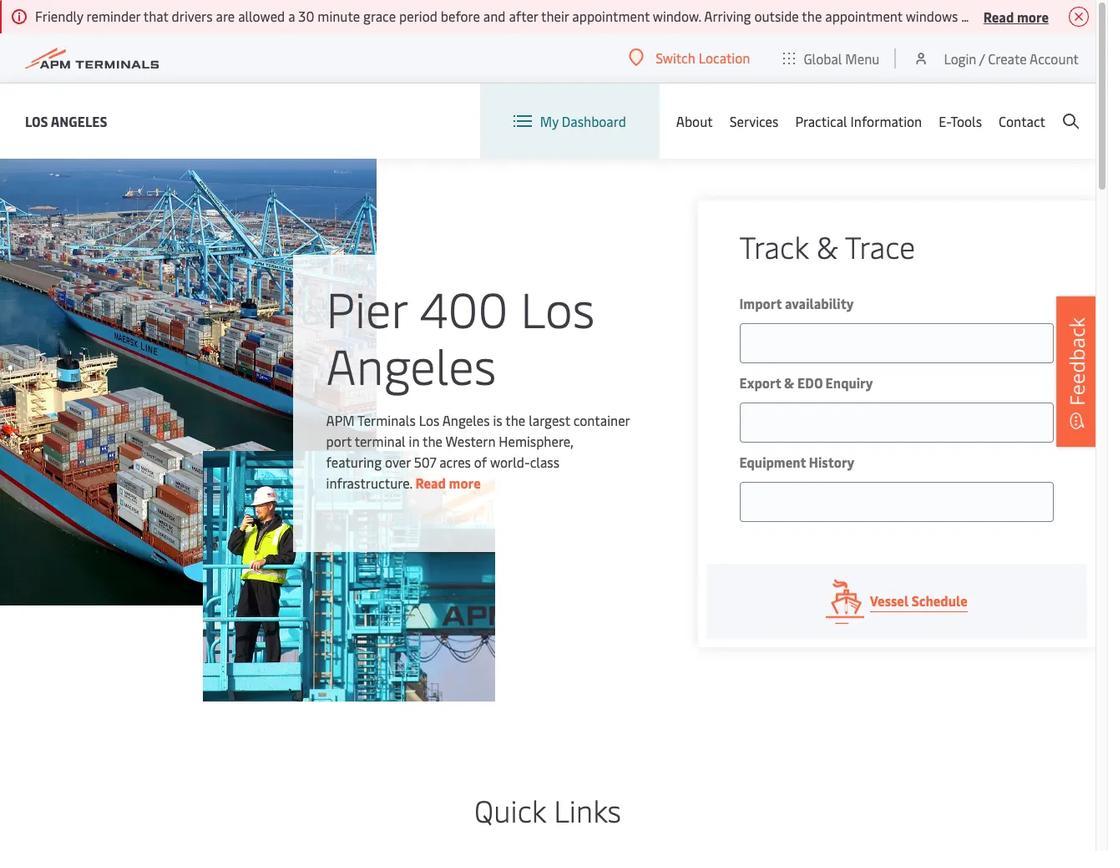 Task type: describe. For each thing, give the bounding box(es) containing it.
dashboard
[[562, 112, 626, 130]]

global menu
[[804, 49, 880, 67]]

export & edo enquiry
[[740, 373, 873, 392]]

largest
[[529, 411, 570, 429]]

my dashboard button
[[513, 84, 626, 159]]

vessel schedule
[[870, 591, 968, 610]]

0 vertical spatial angeles
[[51, 111, 107, 130]]

track
[[740, 226, 809, 266]]

trace
[[845, 226, 915, 266]]

e-tools button
[[939, 84, 982, 159]]

services button
[[730, 84, 779, 159]]

apm terminals los angeles is the largest container port terminal in the western hemisphere, featuring over 507 acres of world-class infrastructure.
[[326, 411, 630, 492]]

import
[[740, 294, 782, 312]]

container
[[573, 411, 630, 429]]

over
[[385, 452, 411, 471]]

practical information button
[[795, 84, 922, 159]]

terminal
[[355, 431, 406, 450]]

acres
[[439, 452, 471, 471]]

western
[[446, 431, 496, 450]]

availability
[[785, 294, 854, 312]]

tools
[[951, 112, 982, 130]]

0 vertical spatial the
[[506, 411, 526, 429]]

schedule
[[912, 591, 968, 610]]

close alert image
[[1069, 7, 1089, 27]]

1 vertical spatial the
[[423, 431, 443, 450]]

about button
[[676, 84, 713, 159]]

account
[[1030, 49, 1079, 67]]

practical information
[[795, 112, 922, 130]]

e-tools
[[939, 112, 982, 130]]

angeles for apm
[[442, 411, 490, 429]]

history
[[809, 453, 855, 471]]

enquiry
[[826, 373, 873, 392]]

& for edo
[[784, 373, 795, 392]]

read for read more "link"
[[415, 473, 446, 492]]

pier 400 los angeles
[[326, 274, 595, 397]]

vessel
[[870, 591, 909, 610]]

login
[[944, 49, 977, 67]]

los angeles pier 400 image
[[0, 159, 376, 606]]

feedback
[[1063, 317, 1091, 405]]

is
[[493, 411, 503, 429]]

port
[[326, 431, 352, 450]]

los for pier 400 los angeles
[[521, 274, 595, 340]]

& for trace
[[817, 226, 838, 266]]

import availability
[[740, 294, 854, 312]]

information
[[851, 112, 922, 130]]

400
[[420, 274, 508, 340]]

services
[[730, 112, 779, 130]]

la secondary image
[[203, 451, 495, 702]]

/
[[980, 49, 985, 67]]

switch location button
[[629, 48, 750, 67]]

507
[[414, 452, 436, 471]]

read more link
[[415, 473, 481, 492]]

export
[[740, 373, 781, 392]]

read more button
[[984, 6, 1049, 27]]



Task type: vqa. For each thing, say whether or not it's contained in the screenshot.
The Port
yes



Task type: locate. For each thing, give the bounding box(es) containing it.
los inside apm terminals los angeles is the largest container port terminal in the western hemisphere, featuring over 507 acres of world-class infrastructure.
[[419, 411, 440, 429]]

2 horizontal spatial los
[[521, 274, 595, 340]]

contact button
[[999, 84, 1046, 159]]

switch location
[[656, 48, 750, 67]]

my dashboard
[[540, 112, 626, 130]]

1 horizontal spatial los
[[419, 411, 440, 429]]

0 horizontal spatial more
[[449, 473, 481, 492]]

& left trace
[[817, 226, 838, 266]]

vessel schedule link
[[706, 564, 1087, 639]]

more down 'acres'
[[449, 473, 481, 492]]

featuring
[[326, 452, 382, 471]]

1 vertical spatial more
[[449, 473, 481, 492]]

track & trace
[[740, 226, 915, 266]]

class
[[530, 452, 560, 471]]

0 vertical spatial read more
[[984, 7, 1049, 25]]

1 vertical spatial &
[[784, 373, 795, 392]]

read more down 'acres'
[[415, 473, 481, 492]]

read more for read more button
[[984, 7, 1049, 25]]

more for read more button
[[1017, 7, 1049, 25]]

1 horizontal spatial more
[[1017, 7, 1049, 25]]

the right the in
[[423, 431, 443, 450]]

1 vertical spatial read
[[415, 473, 446, 492]]

read down 507
[[415, 473, 446, 492]]

1 vertical spatial read more
[[415, 473, 481, 492]]

0 horizontal spatial los
[[25, 111, 48, 130]]

1 horizontal spatial read
[[984, 7, 1014, 25]]

links
[[554, 789, 621, 830]]

angeles inside apm terminals los angeles is the largest container port terminal in the western hemisphere, featuring over 507 acres of world-class infrastructure.
[[442, 411, 490, 429]]

los inside pier 400 los angeles
[[521, 274, 595, 340]]

of
[[474, 452, 487, 471]]

apm
[[326, 411, 355, 429]]

login / create account link
[[913, 33, 1079, 83]]

los
[[25, 111, 48, 130], [521, 274, 595, 340], [419, 411, 440, 429]]

in
[[409, 431, 420, 450]]

1 vertical spatial los
[[521, 274, 595, 340]]

more inside read more button
[[1017, 7, 1049, 25]]

read more up login / create account
[[984, 7, 1049, 25]]

angeles inside pier 400 los angeles
[[326, 331, 496, 397]]

0 horizontal spatial read more
[[415, 473, 481, 492]]

quick links
[[474, 789, 621, 830]]

1 horizontal spatial &
[[817, 226, 838, 266]]

location
[[699, 48, 750, 67]]

2 vertical spatial los
[[419, 411, 440, 429]]

los angeles link
[[25, 111, 107, 132]]

pier
[[326, 274, 407, 340]]

my
[[540, 112, 559, 130]]

1 horizontal spatial the
[[506, 411, 526, 429]]

0 vertical spatial &
[[817, 226, 838, 266]]

the
[[506, 411, 526, 429], [423, 431, 443, 450]]

& left the edo
[[784, 373, 795, 392]]

login / create account
[[944, 49, 1079, 67]]

0 vertical spatial read
[[984, 7, 1014, 25]]

0 vertical spatial more
[[1017, 7, 1049, 25]]

terminals
[[358, 411, 416, 429]]

0 horizontal spatial &
[[784, 373, 795, 392]]

equipment history
[[740, 453, 855, 471]]

read more
[[984, 7, 1049, 25], [415, 473, 481, 492]]

read
[[984, 7, 1014, 25], [415, 473, 446, 492]]

read up login / create account link
[[984, 7, 1014, 25]]

los for apm terminals los angeles is the largest container port terminal in the western hemisphere, featuring over 507 acres of world-class infrastructure.
[[419, 411, 440, 429]]

los angeles
[[25, 111, 107, 130]]

the right is
[[506, 411, 526, 429]]

hemisphere,
[[499, 431, 573, 450]]

global menu button
[[767, 33, 897, 83]]

more for read more "link"
[[449, 473, 481, 492]]

edo
[[798, 373, 823, 392]]

equipment
[[740, 453, 806, 471]]

e-
[[939, 112, 951, 130]]

2 vertical spatial angeles
[[442, 411, 490, 429]]

more
[[1017, 7, 1049, 25], [449, 473, 481, 492]]

global
[[804, 49, 842, 67]]

world-
[[490, 452, 530, 471]]

more left close alert image
[[1017, 7, 1049, 25]]

1 horizontal spatial read more
[[984, 7, 1049, 25]]

quick
[[474, 789, 546, 830]]

menu
[[846, 49, 880, 67]]

1 vertical spatial angeles
[[326, 331, 496, 397]]

switch
[[656, 48, 696, 67]]

read for read more button
[[984, 7, 1014, 25]]

0 horizontal spatial the
[[423, 431, 443, 450]]

about
[[676, 112, 713, 130]]

0 vertical spatial los
[[25, 111, 48, 130]]

infrastructure.
[[326, 473, 412, 492]]

angeles
[[51, 111, 107, 130], [326, 331, 496, 397], [442, 411, 490, 429]]

0 horizontal spatial read
[[415, 473, 446, 492]]

practical
[[795, 112, 847, 130]]

contact
[[999, 112, 1046, 130]]

&
[[817, 226, 838, 266], [784, 373, 795, 392]]

create
[[988, 49, 1027, 67]]

read inside read more button
[[984, 7, 1014, 25]]

feedback button
[[1057, 296, 1098, 446]]

angeles for pier
[[326, 331, 496, 397]]

read more for read more "link"
[[415, 473, 481, 492]]



